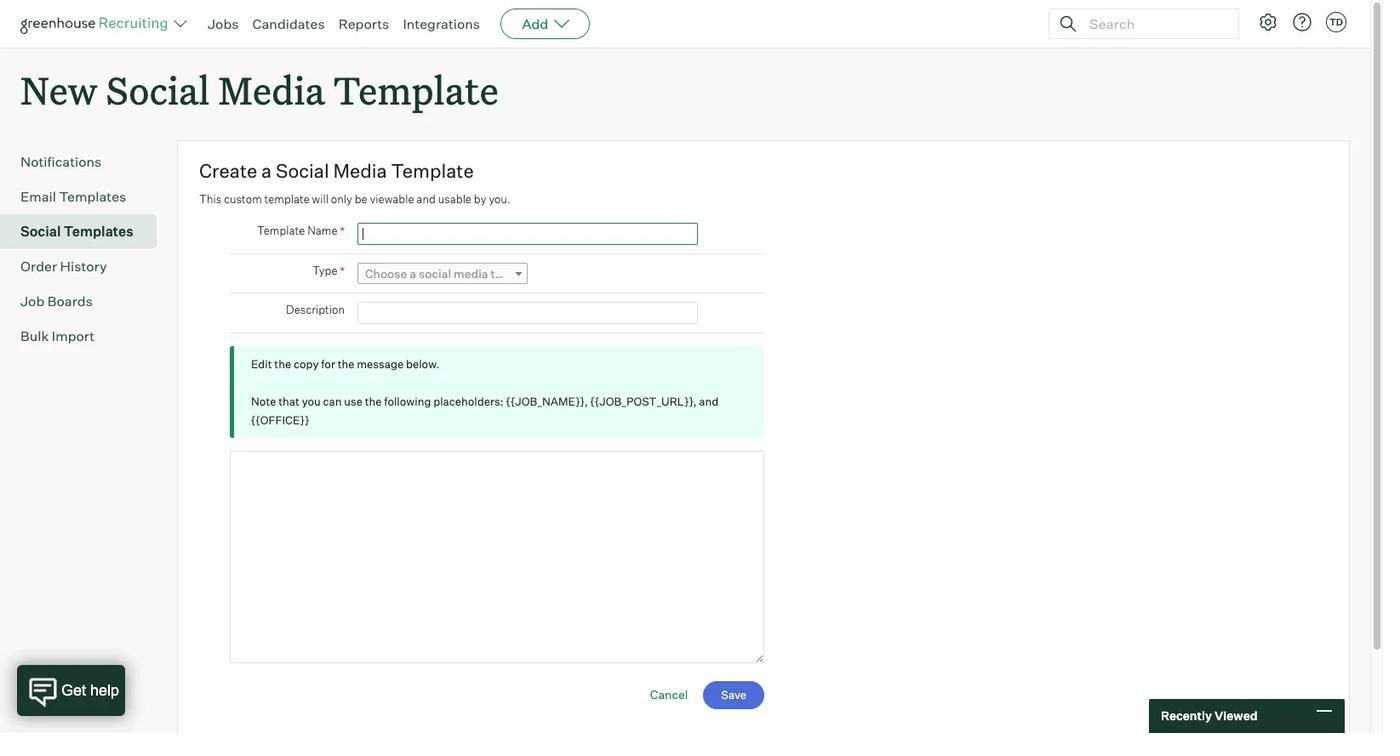 Task type: describe. For each thing, give the bounding box(es) containing it.
order history link
[[20, 256, 150, 277]]

message
[[357, 358, 404, 371]]

choose a social media type
[[365, 267, 516, 281]]

social templates link
[[20, 221, 150, 242]]

td button
[[1323, 9, 1350, 36]]

following
[[384, 395, 431, 409]]

can
[[323, 395, 342, 409]]

that
[[279, 395, 299, 409]]

name
[[307, 224, 338, 238]]

social
[[419, 267, 451, 281]]

a for create
[[261, 159, 272, 182]]

note
[[251, 395, 276, 409]]

use
[[344, 395, 363, 409]]

Description text field
[[358, 302, 698, 324]]

email
[[20, 188, 56, 205]]

custom
[[224, 192, 262, 206]]

templates for email templates
[[59, 188, 126, 205]]

add button
[[501, 9, 590, 39]]

job
[[20, 293, 44, 310]]

this custom template will only be viewable and usable by you.
[[199, 192, 511, 206]]

template name *
[[257, 224, 345, 239]]

new
[[20, 65, 97, 115]]

description
[[286, 303, 345, 317]]

only
[[331, 192, 352, 206]]

edit
[[251, 358, 272, 371]]

0 horizontal spatial and
[[417, 192, 436, 206]]

recently
[[1161, 709, 1212, 724]]

note that you can use the following placeholders:
[[251, 395, 506, 409]]

cancel
[[650, 688, 688, 702]]

1 vertical spatial media
[[333, 159, 387, 182]]

and inside {{job_name}}, {{job_post_url}}, and {{office}}
[[699, 395, 719, 409]]

template inside template name *
[[257, 224, 305, 238]]

job boards link
[[20, 291, 150, 312]]

jobs link
[[208, 15, 239, 32]]

will
[[312, 192, 329, 206]]

you
[[302, 395, 321, 409]]

new social media template
[[20, 65, 499, 115]]

email templates link
[[20, 187, 150, 207]]

1 horizontal spatial the
[[338, 358, 355, 371]]

greenhouse recruiting image
[[20, 14, 174, 34]]

be
[[355, 192, 367, 206]]

jobs
[[208, 15, 239, 32]]

job boards
[[20, 293, 93, 310]]

bulk
[[20, 328, 49, 345]]

candidates
[[252, 15, 325, 32]]

candidates link
[[252, 15, 325, 32]]

viewable
[[370, 192, 414, 206]]

below.
[[406, 358, 440, 371]]

1 * from the top
[[340, 224, 345, 239]]

social inside 'link'
[[20, 223, 61, 240]]

reports link
[[338, 15, 389, 32]]

you.
[[489, 192, 511, 206]]

media
[[454, 267, 488, 281]]

2 horizontal spatial social
[[276, 159, 329, 182]]



Task type: locate. For each thing, give the bounding box(es) containing it.
the right the for
[[338, 358, 355, 371]]

integrations
[[403, 15, 480, 32]]

cancel link
[[650, 688, 688, 702]]

1 vertical spatial *
[[340, 264, 345, 279]]

{{office}}
[[251, 414, 309, 427]]

templates up "order history" link
[[64, 223, 134, 240]]

0 vertical spatial media
[[218, 65, 325, 115]]

media up be
[[333, 159, 387, 182]]

the right edit
[[274, 358, 291, 371]]

None text field
[[230, 451, 764, 664]]

0 vertical spatial social
[[106, 65, 210, 115]]

media
[[218, 65, 325, 115], [333, 159, 387, 182]]

td
[[1330, 16, 1343, 28]]

social templates
[[20, 223, 134, 240]]

and
[[417, 192, 436, 206], [699, 395, 719, 409]]

1 vertical spatial social
[[276, 159, 329, 182]]

by
[[474, 192, 487, 206]]

0 vertical spatial *
[[340, 224, 345, 239]]

viewed
[[1215, 709, 1258, 724]]

template up usable
[[391, 159, 474, 182]]

the right the use
[[365, 395, 382, 409]]

Search text field
[[1085, 11, 1223, 36]]

order history
[[20, 258, 107, 275]]

choose a social media type link
[[358, 263, 528, 284]]

1 vertical spatial and
[[699, 395, 719, 409]]

notifications
[[20, 153, 102, 170]]

add
[[522, 15, 548, 32]]

1 vertical spatial a
[[410, 267, 416, 281]]

0 vertical spatial a
[[261, 159, 272, 182]]

placeholders:
[[433, 395, 504, 409]]

template
[[334, 65, 499, 115], [391, 159, 474, 182], [257, 224, 305, 238]]

{{job_name}}, {{job_post_url}}, and {{office}}
[[251, 395, 719, 427]]

social
[[106, 65, 210, 115], [276, 159, 329, 182], [20, 223, 61, 240]]

a for choose
[[410, 267, 416, 281]]

0 vertical spatial template
[[334, 65, 499, 115]]

0 horizontal spatial a
[[261, 159, 272, 182]]

choose
[[365, 267, 407, 281]]

2 * from the top
[[340, 264, 345, 279]]

td button
[[1326, 12, 1347, 32]]

recently viewed
[[1161, 709, 1258, 724]]

history
[[60, 258, 107, 275]]

type
[[491, 267, 516, 281]]

boards
[[47, 293, 93, 310]]

* right type
[[340, 264, 345, 279]]

0 vertical spatial templates
[[59, 188, 126, 205]]

None submit
[[703, 682, 764, 710]]

bulk import link
[[20, 326, 150, 347]]

for
[[321, 358, 335, 371]]

create a social media template
[[199, 159, 474, 182]]

type *
[[312, 264, 345, 279]]

* right name
[[340, 224, 345, 239]]

Template Name text field
[[358, 223, 698, 245]]

1 vertical spatial templates
[[64, 223, 134, 240]]

reports
[[338, 15, 389, 32]]

templates
[[59, 188, 126, 205], [64, 223, 134, 240]]

template down template
[[257, 224, 305, 238]]

{{job_name}},
[[506, 395, 588, 409]]

bulk import
[[20, 328, 95, 345]]

1 horizontal spatial and
[[699, 395, 719, 409]]

the
[[274, 358, 291, 371], [338, 358, 355, 371], [365, 395, 382, 409]]

and left usable
[[417, 192, 436, 206]]

1 horizontal spatial a
[[410, 267, 416, 281]]

and right {{job_post_url}}, at the bottom of page
[[699, 395, 719, 409]]

order
[[20, 258, 57, 275]]

template
[[264, 192, 310, 206]]

1 horizontal spatial social
[[106, 65, 210, 115]]

create
[[199, 159, 257, 182]]

edit the copy for the message below.
[[251, 358, 440, 371]]

notifications link
[[20, 152, 150, 172]]

templates up social templates 'link'
[[59, 188, 126, 205]]

configure image
[[1258, 12, 1279, 32]]

0 horizontal spatial media
[[218, 65, 325, 115]]

2 vertical spatial template
[[257, 224, 305, 238]]

2 horizontal spatial the
[[365, 395, 382, 409]]

templates for social templates
[[64, 223, 134, 240]]

templates inside 'link'
[[64, 223, 134, 240]]

email templates
[[20, 188, 126, 205]]

this
[[199, 192, 222, 206]]

*
[[340, 224, 345, 239], [340, 264, 345, 279]]

2 vertical spatial social
[[20, 223, 61, 240]]

0 horizontal spatial the
[[274, 358, 291, 371]]

0 horizontal spatial social
[[20, 223, 61, 240]]

0 vertical spatial and
[[417, 192, 436, 206]]

media down candidates
[[218, 65, 325, 115]]

{{job_post_url}},
[[590, 395, 697, 409]]

template down integrations
[[334, 65, 499, 115]]

a left social
[[410, 267, 416, 281]]

usable
[[438, 192, 472, 206]]

1 vertical spatial template
[[391, 159, 474, 182]]

a up template
[[261, 159, 272, 182]]

1 horizontal spatial media
[[333, 159, 387, 182]]

import
[[52, 328, 95, 345]]

type
[[312, 264, 338, 278]]

copy
[[294, 358, 319, 371]]

integrations link
[[403, 15, 480, 32]]

a
[[261, 159, 272, 182], [410, 267, 416, 281]]



Task type: vqa. For each thing, say whether or not it's contained in the screenshot.
Boards
yes



